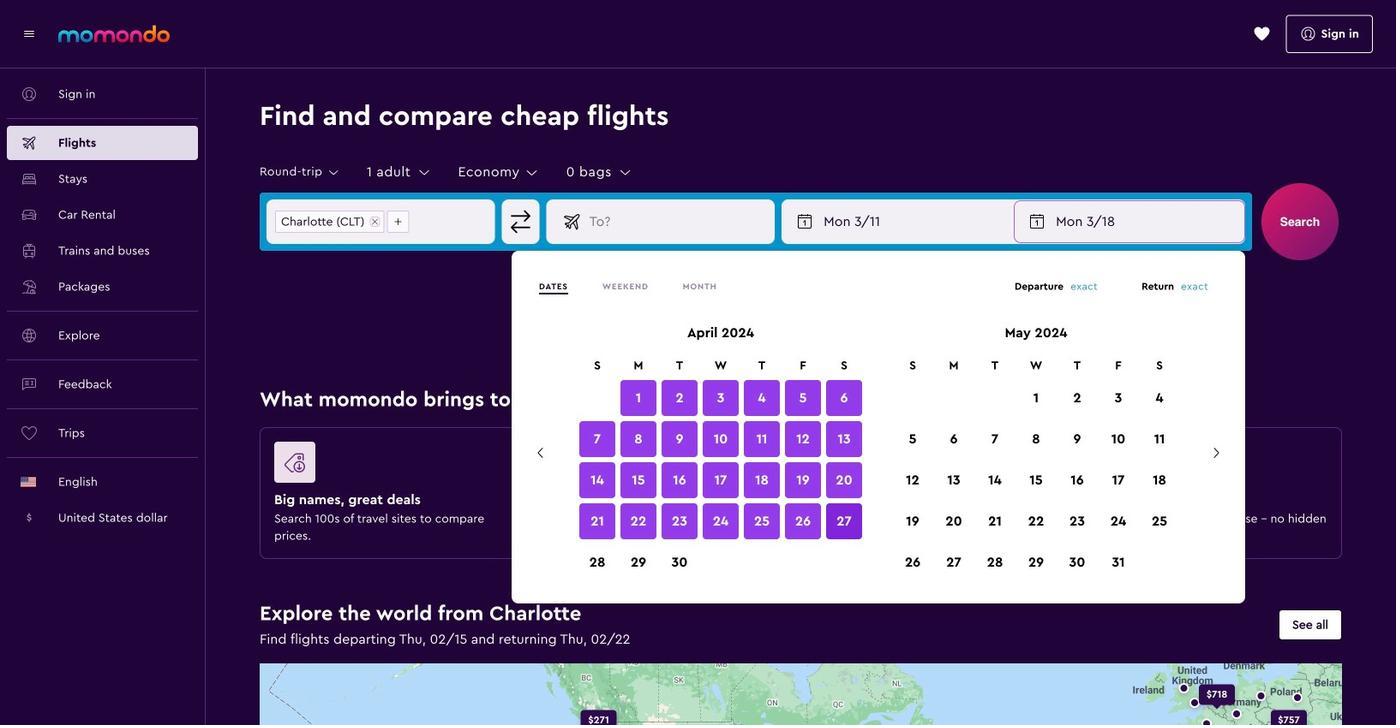 Task type: locate. For each thing, give the bounding box(es) containing it.
None field
[[1071, 281, 1114, 294], [1181, 281, 1225, 294], [1071, 281, 1114, 294], [1181, 281, 1225, 294]]

1 horizontal spatial list item
[[387, 211, 409, 233]]

3 figure from the left
[[822, 442, 1047, 490]]

list
[[267, 201, 417, 243]]

map region
[[98, 559, 1396, 726]]

open trips drawer image
[[1253, 25, 1271, 42]]

list item
[[275, 211, 384, 233], [387, 211, 409, 233]]

list item right remove image
[[387, 211, 409, 233]]

2 figure from the left
[[548, 442, 773, 490]]

Trip type Round-trip field
[[260, 165, 341, 180]]

swap departure airport and destination airport image
[[504, 206, 537, 238]]

end date calendar input use left and right arrow keys to change day. use up and down arrow keys to change week. tab
[[519, 323, 1238, 584]]

navigation menu image
[[21, 25, 38, 42]]

0 horizontal spatial list item
[[275, 211, 384, 233]]

list item down trip type round-trip field in the top left of the page
[[275, 211, 384, 233]]

Flight destination input text field
[[582, 201, 774, 243]]

figure
[[274, 442, 499, 490], [548, 442, 773, 490], [822, 442, 1047, 490], [1096, 442, 1321, 490]]

2 list item from the left
[[387, 211, 409, 233]]

Dates radio
[[539, 283, 568, 291]]

menu
[[519, 272, 1238, 584]]



Task type: vqa. For each thing, say whether or not it's contained in the screenshot.
first TO? text field from the bottom
no



Task type: describe. For each thing, give the bounding box(es) containing it.
monday march 18th element
[[1056, 212, 1234, 232]]

united states (english) image
[[21, 477, 36, 488]]

monday march 11th element
[[824, 212, 1002, 232]]

remove image
[[371, 218, 379, 226]]

1 figure from the left
[[274, 442, 499, 490]]

4 figure from the left
[[1096, 442, 1321, 490]]

1 list item from the left
[[275, 211, 384, 233]]

Flight origin input text field
[[417, 201, 494, 243]]

Weekend radio
[[602, 283, 648, 291]]

Cabin type Economy field
[[458, 164, 540, 181]]

Month radio
[[683, 283, 717, 291]]



